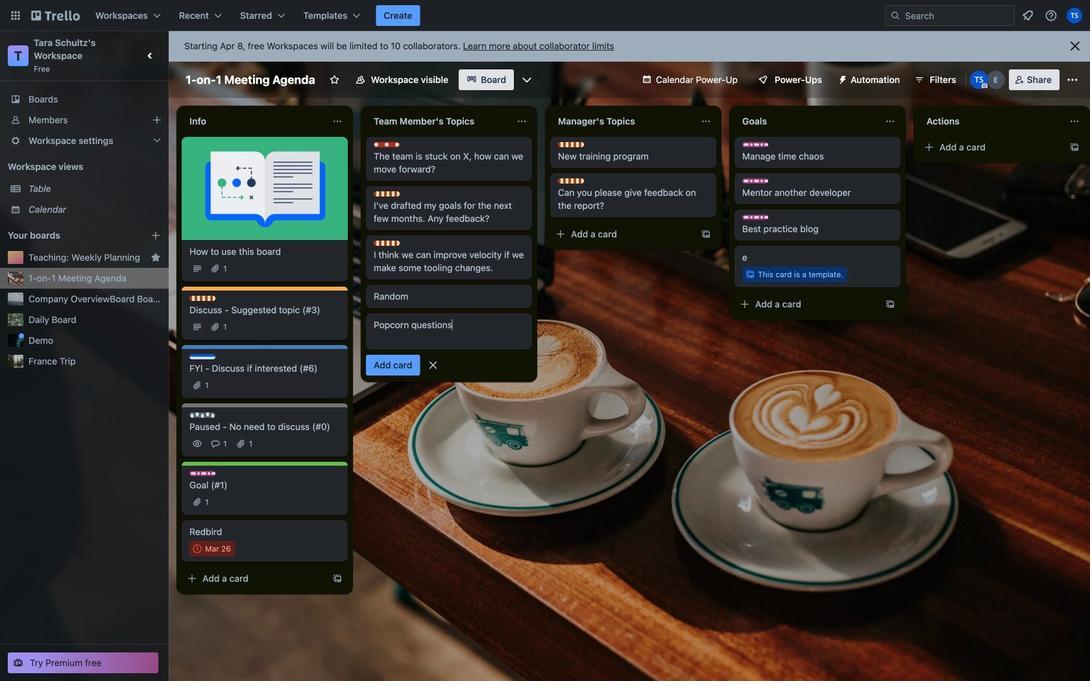 Task type: locate. For each thing, give the bounding box(es) containing it.
color: orange, title: "discuss" element
[[558, 142, 584, 147], [558, 179, 584, 184], [374, 192, 400, 197], [374, 241, 400, 246], [190, 296, 216, 301]]

create from template… image
[[1070, 142, 1080, 153], [701, 229, 712, 240], [332, 574, 343, 584]]

0 horizontal spatial tara schultz (taraschultz7) image
[[971, 71, 989, 89]]

show menu image
[[1067, 73, 1080, 86]]

None checkbox
[[190, 541, 235, 557]]

color: pink, title: "goal" element
[[743, 142, 769, 147], [743, 179, 769, 184], [743, 215, 769, 220], [190, 471, 216, 477]]

0 horizontal spatial create from template… image
[[332, 574, 343, 584]]

starred icon image
[[151, 253, 161, 263]]

None text field
[[366, 111, 512, 132], [551, 111, 696, 132], [919, 111, 1065, 132], [366, 111, 512, 132], [551, 111, 696, 132], [919, 111, 1065, 132]]

1 vertical spatial tara schultz (taraschultz7) image
[[971, 71, 989, 89]]

back to home image
[[31, 5, 80, 26]]

None text field
[[182, 111, 327, 132], [735, 111, 880, 132], [182, 111, 327, 132], [735, 111, 880, 132]]

1 horizontal spatial tara schultz (taraschultz7) image
[[1067, 8, 1083, 23]]

tara schultz (taraschultz7) image
[[1067, 8, 1083, 23], [971, 71, 989, 89]]

color: blue, title: "fyi" element
[[190, 354, 216, 360]]

your boards with 6 items element
[[8, 228, 131, 243]]

open information menu image
[[1045, 9, 1058, 22]]

Enter a title for this card… text field
[[366, 314, 532, 350]]

ethanhunt1 (ethanhunt117) image
[[987, 71, 1006, 89]]

star or unstar board image
[[330, 75, 340, 85]]

1 horizontal spatial create from template… image
[[701, 229, 712, 240]]

cancel image
[[427, 359, 440, 372]]

1 vertical spatial create from template… image
[[701, 229, 712, 240]]

2 horizontal spatial create from template… image
[[1070, 142, 1080, 153]]



Task type: vqa. For each thing, say whether or not it's contained in the screenshot.
left Create from template… image
yes



Task type: describe. For each thing, give the bounding box(es) containing it.
customize views image
[[521, 73, 534, 86]]

primary element
[[0, 0, 1091, 31]]

Board name text field
[[179, 69, 322, 90]]

0 vertical spatial create from template… image
[[1070, 142, 1080, 153]]

0 notifications image
[[1021, 8, 1036, 23]]

sm image
[[833, 69, 851, 88]]

color: red, title: "blocker" element
[[374, 142, 400, 147]]

create from template… image
[[886, 299, 896, 310]]

Search field
[[886, 5, 1015, 26]]

color: black, title: "paused" element
[[190, 413, 216, 418]]

search image
[[891, 10, 901, 21]]

this member is an admin of this board. image
[[982, 83, 988, 89]]

workspace navigation collapse icon image
[[142, 47, 160, 65]]

add board image
[[151, 230, 161, 241]]

2 vertical spatial create from template… image
[[332, 574, 343, 584]]

0 vertical spatial tara schultz (taraschultz7) image
[[1067, 8, 1083, 23]]



